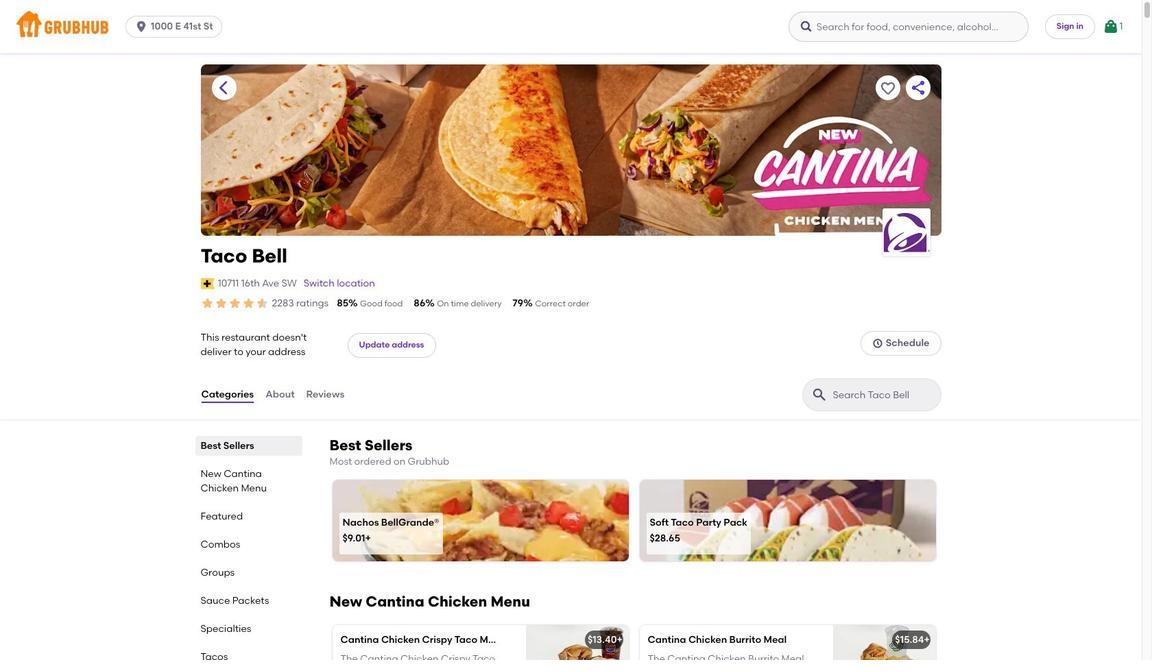 Task type: vqa. For each thing, say whether or not it's contained in the screenshot.
svg image
yes



Task type: describe. For each thing, give the bounding box(es) containing it.
Search for food, convenience, alcohol... search field
[[789, 12, 1029, 42]]

main navigation navigation
[[0, 0, 1142, 54]]

taco bell logo image
[[883, 212, 931, 253]]

Search Taco Bell search field
[[832, 389, 937, 402]]

caret left icon image
[[216, 80, 232, 96]]

svg image
[[873, 338, 884, 349]]

subscription pass image
[[201, 278, 215, 289]]

cantina chicken crispy taco meal image
[[526, 626, 629, 661]]

2 horizontal spatial svg image
[[1103, 19, 1120, 35]]

share icon image
[[910, 80, 927, 96]]

1 horizontal spatial svg image
[[800, 20, 814, 34]]

0 horizontal spatial svg image
[[135, 20, 148, 34]]



Task type: locate. For each thing, give the bounding box(es) containing it.
cantina chicken burrito meal image
[[833, 626, 936, 661]]

svg image
[[1103, 19, 1120, 35], [135, 20, 148, 34], [800, 20, 814, 34]]

star icon image
[[201, 297, 214, 311], [214, 297, 228, 311], [228, 297, 242, 311], [242, 297, 256, 311], [256, 297, 269, 311], [256, 297, 269, 311]]

search icon image
[[811, 387, 828, 403]]



